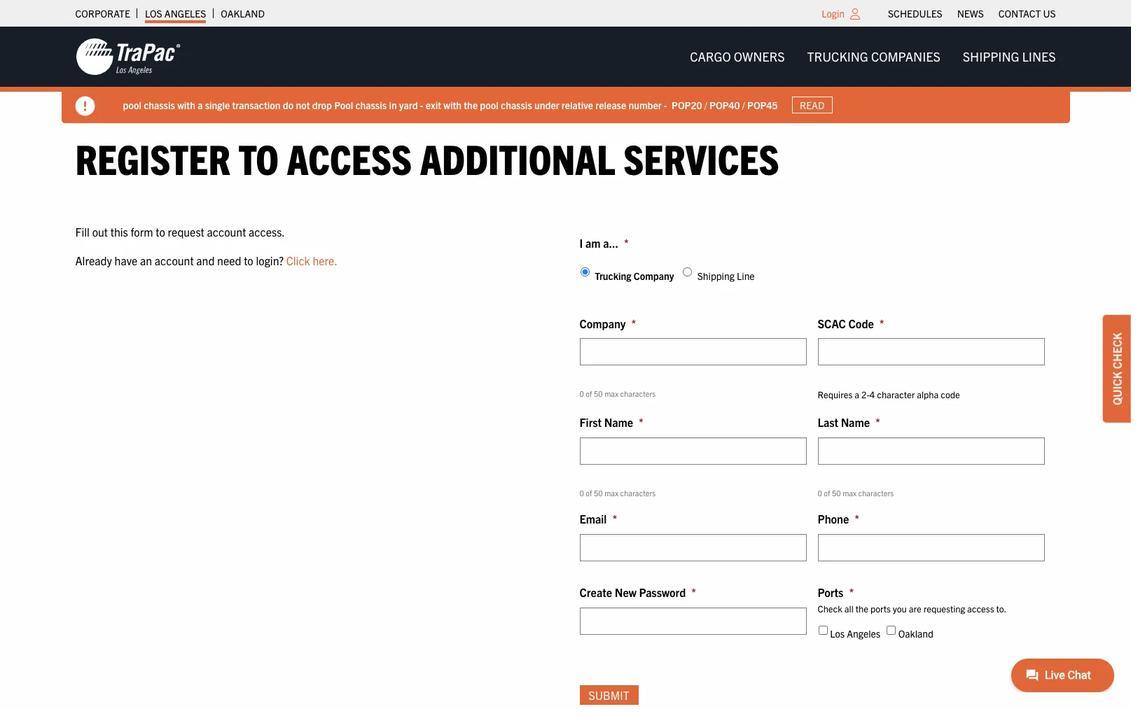 Task type: describe. For each thing, give the bounding box(es) containing it.
services
[[624, 132, 780, 184]]

pool chassis with a single transaction  do not drop pool chassis in yard -  exit with the pool chassis under relative release number -  pop20 / pop40 / pop45
[[123, 99, 778, 111]]

0 of 50 max characters for first name
[[580, 488, 656, 498]]

last
[[818, 416, 839, 430]]

exit
[[426, 99, 441, 111]]

character
[[878, 389, 915, 401]]

a inside banner
[[198, 99, 203, 111]]

angeles inside register to access additional services main content
[[847, 628, 881, 641]]

1 vertical spatial to
[[156, 225, 165, 239]]

do
[[283, 99, 294, 111]]

none submit inside register to access additional services main content
[[580, 686, 639, 705]]

trucking for trucking company
[[595, 270, 632, 283]]

you
[[893, 603, 907, 615]]

characters for first name *
[[621, 488, 656, 498]]

contact
[[999, 7, 1042, 20]]

1 with from the left
[[177, 99, 195, 111]]

cargo
[[690, 48, 731, 64]]

0 for first name
[[580, 488, 584, 498]]

single
[[205, 99, 230, 111]]

2 with from the left
[[444, 99, 462, 111]]

contact us link
[[999, 4, 1056, 23]]

already have an account and need to login? click here.
[[75, 254, 338, 268]]

register
[[75, 132, 230, 184]]

us
[[1044, 7, 1056, 20]]

are
[[909, 603, 922, 615]]

* right 'first'
[[639, 416, 644, 430]]

relative
[[562, 99, 594, 111]]

quick
[[1111, 372, 1125, 405]]

out
[[92, 225, 108, 239]]

4
[[870, 389, 875, 401]]

here.
[[313, 254, 338, 268]]

phone *
[[818, 513, 860, 527]]

alpha
[[917, 389, 939, 401]]

email *
[[580, 513, 617, 527]]

0 of 50 max characters for last name
[[818, 488, 894, 498]]

click here. link
[[286, 254, 338, 268]]

Trucking Company radio
[[581, 268, 590, 277]]

0 vertical spatial to
[[239, 132, 279, 184]]

release
[[596, 99, 627, 111]]

first name *
[[580, 416, 644, 430]]

news link
[[958, 4, 984, 23]]

* right 'phone'
[[855, 513, 860, 527]]

corporate
[[75, 7, 130, 20]]

requires a 2-4 character alpha code
[[818, 389, 961, 401]]

access
[[968, 603, 995, 615]]

1 horizontal spatial company
[[634, 270, 674, 283]]

line
[[737, 270, 755, 283]]

fill
[[75, 225, 90, 239]]

* down requires a 2-4 character alpha code
[[876, 416, 881, 430]]

cargo owners link
[[679, 43, 796, 71]]

1 horizontal spatial account
[[207, 225, 246, 239]]

i
[[580, 236, 583, 250]]

menu bar inside banner
[[679, 43, 1068, 71]]

1 / from the left
[[705, 99, 708, 111]]

of for company
[[586, 389, 592, 399]]

company *
[[580, 317, 636, 331]]

los inside register to access additional services main content
[[831, 628, 845, 641]]

banner containing cargo owners
[[0, 27, 1132, 123]]

read link
[[792, 97, 833, 114]]

Oakland checkbox
[[887, 627, 896, 636]]

form
[[131, 225, 153, 239]]

schedules
[[889, 7, 943, 20]]

number
[[629, 99, 662, 111]]

fill out this form to request account access.
[[75, 225, 285, 239]]

not
[[296, 99, 310, 111]]

name for last name
[[841, 416, 870, 430]]

i am a... *
[[580, 236, 629, 250]]

drop
[[312, 99, 332, 111]]

* inside ports * check all the ports you are requesting access to.
[[850, 586, 854, 600]]

read
[[800, 99, 825, 111]]

register to access additional services main content
[[61, 132, 1070, 710]]

click
[[286, 254, 310, 268]]

0 horizontal spatial account
[[155, 254, 194, 268]]

ports * check all the ports you are requesting access to.
[[818, 586, 1007, 615]]

request
[[168, 225, 205, 239]]

lines
[[1023, 48, 1056, 64]]

news
[[958, 7, 984, 20]]

password
[[639, 586, 686, 600]]

shipping line
[[698, 270, 755, 283]]

am
[[586, 236, 601, 250]]

transaction
[[232, 99, 281, 111]]

2-
[[862, 389, 870, 401]]

0 horizontal spatial oakland
[[221, 7, 265, 20]]

oakland link
[[221, 4, 265, 23]]

los angeles link
[[145, 4, 206, 23]]

under
[[535, 99, 560, 111]]

name for first name
[[605, 416, 633, 430]]

owners
[[734, 48, 785, 64]]

the inside ports * check all the ports you are requesting access to.
[[856, 603, 869, 615]]

last name *
[[818, 416, 881, 430]]

a inside main content
[[855, 389, 860, 401]]

light image
[[851, 8, 861, 20]]

oakland inside register to access additional services main content
[[899, 628, 934, 641]]



Task type: vqa. For each thing, say whether or not it's contained in the screenshot.
Trucking within Register to Access Additional Services main content
yes



Task type: locate. For each thing, give the bounding box(es) containing it.
access.
[[249, 225, 285, 239]]

shipping lines link
[[952, 43, 1068, 71]]

angeles left oakland option
[[847, 628, 881, 641]]

1 horizontal spatial check
[[1111, 333, 1125, 369]]

quick check link
[[1104, 315, 1132, 423]]

a left single
[[198, 99, 203, 111]]

oakland right oakland option
[[899, 628, 934, 641]]

with right exit
[[444, 99, 462, 111]]

create
[[580, 586, 612, 600]]

0 up 'first'
[[580, 389, 584, 399]]

shipping for shipping line
[[698, 270, 735, 283]]

access
[[287, 132, 412, 184]]

0 horizontal spatial company
[[580, 317, 626, 331]]

of
[[586, 389, 592, 399], [586, 488, 592, 498], [824, 488, 831, 498]]

1 vertical spatial a
[[855, 389, 860, 401]]

1 horizontal spatial trucking
[[808, 48, 869, 64]]

2 vertical spatial to
[[244, 254, 254, 268]]

scac code *
[[818, 317, 885, 331]]

shipping
[[963, 48, 1020, 64], [698, 270, 735, 283]]

the
[[464, 99, 478, 111], [856, 603, 869, 615]]

additional
[[420, 132, 616, 184]]

0 horizontal spatial check
[[818, 603, 843, 615]]

trucking company
[[595, 270, 674, 283]]

1 horizontal spatial -
[[664, 99, 668, 111]]

/
[[705, 99, 708, 111], [743, 99, 745, 111]]

chassis up register
[[144, 99, 175, 111]]

check down ports
[[818, 603, 843, 615]]

1 vertical spatial oakland
[[899, 628, 934, 641]]

50 for company
[[594, 389, 603, 399]]

scac
[[818, 317, 846, 331]]

50 up 'first'
[[594, 389, 603, 399]]

corporate link
[[75, 4, 130, 23]]

phone
[[818, 513, 850, 527]]

pop40
[[710, 99, 740, 111]]

2 name from the left
[[841, 416, 870, 430]]

trucking companies link
[[796, 43, 952, 71]]

pool right exit
[[480, 99, 499, 111]]

the inside banner
[[464, 99, 478, 111]]

cargo owners
[[690, 48, 785, 64]]

1 horizontal spatial los angeles
[[831, 628, 881, 641]]

none password field inside register to access additional services main content
[[580, 608, 807, 635]]

contact us
[[999, 7, 1056, 20]]

chassis left under
[[501, 99, 532, 111]]

1 horizontal spatial name
[[841, 416, 870, 430]]

los right "los angeles" option
[[831, 628, 845, 641]]

0 vertical spatial account
[[207, 225, 246, 239]]

1 vertical spatial shipping
[[698, 270, 735, 283]]

1 horizontal spatial oakland
[[899, 628, 934, 641]]

0
[[580, 389, 584, 399], [580, 488, 584, 498], [818, 488, 823, 498]]

menu bar containing cargo owners
[[679, 43, 1068, 71]]

of for last
[[824, 488, 831, 498]]

max for last
[[843, 488, 857, 498]]

1 vertical spatial the
[[856, 603, 869, 615]]

code
[[849, 317, 874, 331]]

None text field
[[818, 438, 1045, 465], [818, 535, 1045, 562], [818, 438, 1045, 465], [818, 535, 1045, 562]]

1 horizontal spatial with
[[444, 99, 462, 111]]

0 of 50 max characters for company
[[580, 389, 656, 399]]

trucking inside menu bar
[[808, 48, 869, 64]]

0 vertical spatial a
[[198, 99, 203, 111]]

shipping inside register to access additional services main content
[[698, 270, 735, 283]]

1 chassis from the left
[[144, 99, 175, 111]]

0 horizontal spatial /
[[705, 99, 708, 111]]

0 up 'phone'
[[818, 488, 823, 498]]

1 vertical spatial menu bar
[[679, 43, 1068, 71]]

None password field
[[580, 608, 807, 635]]

- left exit
[[420, 99, 424, 111]]

requesting
[[924, 603, 966, 615]]

Los Angeles checkbox
[[819, 627, 828, 636]]

0 of 50 max characters up phone *
[[818, 488, 894, 498]]

menu bar containing schedules
[[881, 4, 1064, 23]]

* up all
[[850, 586, 854, 600]]

account up the need at the left top of page
[[207, 225, 246, 239]]

0 horizontal spatial a
[[198, 99, 203, 111]]

1 - from the left
[[420, 99, 424, 111]]

- right number
[[664, 99, 668, 111]]

1 vertical spatial los
[[831, 628, 845, 641]]

max up phone *
[[843, 488, 857, 498]]

angeles left oakland link
[[165, 7, 206, 20]]

shipping for shipping lines
[[963, 48, 1020, 64]]

of for first
[[586, 488, 592, 498]]

trucking
[[808, 48, 869, 64], [595, 270, 632, 283]]

login
[[822, 7, 845, 20]]

shipping right "shipping line" radio
[[698, 270, 735, 283]]

solid image
[[75, 97, 95, 116]]

shipping lines
[[963, 48, 1056, 64]]

* down trucking company
[[632, 317, 636, 331]]

pool right the solid image
[[123, 99, 142, 111]]

los angeles inside register to access additional services main content
[[831, 628, 881, 641]]

companies
[[872, 48, 941, 64]]

1 horizontal spatial the
[[856, 603, 869, 615]]

1 horizontal spatial pool
[[480, 99, 499, 111]]

already
[[75, 254, 112, 268]]

to down transaction
[[239, 132, 279, 184]]

a
[[198, 99, 203, 111], [855, 389, 860, 401]]

0 horizontal spatial los angeles
[[145, 7, 206, 20]]

create new password *
[[580, 586, 697, 600]]

0 vertical spatial shipping
[[963, 48, 1020, 64]]

a...
[[603, 236, 619, 250]]

0 horizontal spatial with
[[177, 99, 195, 111]]

login?
[[256, 254, 284, 268]]

shipping down news link
[[963, 48, 1020, 64]]

name right 'first'
[[605, 416, 633, 430]]

the right exit
[[464, 99, 478, 111]]

need
[[217, 254, 241, 268]]

0 horizontal spatial name
[[605, 416, 633, 430]]

an
[[140, 254, 152, 268]]

company down trucking company "radio"
[[580, 317, 626, 331]]

yard
[[399, 99, 418, 111]]

new
[[615, 586, 637, 600]]

50 for last
[[832, 488, 841, 498]]

None text field
[[580, 339, 807, 366], [818, 339, 1045, 366], [580, 438, 807, 465], [580, 535, 807, 562], [580, 339, 807, 366], [818, 339, 1045, 366], [580, 438, 807, 465], [580, 535, 807, 562]]

0 vertical spatial the
[[464, 99, 478, 111]]

2 chassis from the left
[[356, 99, 387, 111]]

0 vertical spatial oakland
[[221, 7, 265, 20]]

1 vertical spatial check
[[818, 603, 843, 615]]

company left "shipping line" radio
[[634, 270, 674, 283]]

1 vertical spatial angeles
[[847, 628, 881, 641]]

check inside ports * check all the ports you are requesting access to.
[[818, 603, 843, 615]]

0 of 50 max characters
[[580, 389, 656, 399], [580, 488, 656, 498], [818, 488, 894, 498]]

0 vertical spatial company
[[634, 270, 674, 283]]

1 horizontal spatial a
[[855, 389, 860, 401]]

50 up phone *
[[832, 488, 841, 498]]

trucking for trucking companies
[[808, 48, 869, 64]]

los angeles image
[[75, 37, 180, 76]]

0 of 50 max characters up email * on the bottom of the page
[[580, 488, 656, 498]]

2 pool from the left
[[480, 99, 499, 111]]

oakland right los angeles link
[[221, 7, 265, 20]]

this
[[111, 225, 128, 239]]

first
[[580, 416, 602, 430]]

trucking down login link
[[808, 48, 869, 64]]

register to access additional services
[[75, 132, 780, 184]]

0 vertical spatial menu bar
[[881, 4, 1064, 23]]

0 horizontal spatial the
[[464, 99, 478, 111]]

pop20
[[672, 99, 703, 111]]

0 horizontal spatial chassis
[[144, 99, 175, 111]]

to
[[239, 132, 279, 184], [156, 225, 165, 239], [244, 254, 254, 268]]

code
[[941, 389, 961, 401]]

banner
[[0, 27, 1132, 123]]

0 for company
[[580, 389, 584, 399]]

2 / from the left
[[743, 99, 745, 111]]

angeles
[[165, 7, 206, 20], [847, 628, 881, 641]]

schedules link
[[889, 4, 943, 23]]

max
[[605, 389, 619, 399], [605, 488, 619, 498], [843, 488, 857, 498]]

chassis left in
[[356, 99, 387, 111]]

of up 'first'
[[586, 389, 592, 399]]

los angeles down all
[[831, 628, 881, 641]]

0 vertical spatial check
[[1111, 333, 1125, 369]]

chassis
[[144, 99, 175, 111], [356, 99, 387, 111], [501, 99, 532, 111]]

company
[[634, 270, 674, 283], [580, 317, 626, 331]]

0 horizontal spatial angeles
[[165, 7, 206, 20]]

los up los angeles image
[[145, 7, 162, 20]]

account right an
[[155, 254, 194, 268]]

1 horizontal spatial los
[[831, 628, 845, 641]]

pool
[[334, 99, 353, 111]]

max for first
[[605, 488, 619, 498]]

los angeles up los angeles image
[[145, 7, 206, 20]]

50 up email * on the bottom of the page
[[594, 488, 603, 498]]

to.
[[997, 603, 1007, 615]]

/ left pop45
[[743, 99, 745, 111]]

the right all
[[856, 603, 869, 615]]

characters for last name *
[[859, 488, 894, 498]]

requires
[[818, 389, 853, 401]]

menu bar
[[881, 4, 1064, 23], [679, 43, 1068, 71]]

all
[[845, 603, 854, 615]]

of up email
[[586, 488, 592, 498]]

1 vertical spatial trucking
[[595, 270, 632, 283]]

0 of 50 max characters up first name *
[[580, 389, 656, 399]]

* right code
[[880, 317, 885, 331]]

* right password
[[692, 586, 697, 600]]

characters
[[621, 389, 656, 399], [621, 488, 656, 498], [859, 488, 894, 498]]

/ left pop40
[[705, 99, 708, 111]]

shipping inside shipping lines link
[[963, 48, 1020, 64]]

have
[[115, 254, 138, 268]]

0 up email
[[580, 488, 584, 498]]

1 horizontal spatial chassis
[[356, 99, 387, 111]]

None submit
[[580, 686, 639, 705]]

3 chassis from the left
[[501, 99, 532, 111]]

check up quick
[[1111, 333, 1125, 369]]

0 horizontal spatial shipping
[[698, 270, 735, 283]]

max up email * on the bottom of the page
[[605, 488, 619, 498]]

in
[[389, 99, 397, 111]]

trucking companies
[[808, 48, 941, 64]]

1 vertical spatial los angeles
[[831, 628, 881, 641]]

with left single
[[177, 99, 195, 111]]

ports
[[818, 586, 844, 600]]

to right the need at the left top of page
[[244, 254, 254, 268]]

0 for last name
[[818, 488, 823, 498]]

2 - from the left
[[664, 99, 668, 111]]

oakland
[[221, 7, 265, 20], [899, 628, 934, 641]]

1 horizontal spatial angeles
[[847, 628, 881, 641]]

1 horizontal spatial /
[[743, 99, 745, 111]]

quick check
[[1111, 333, 1125, 405]]

account
[[207, 225, 246, 239], [155, 254, 194, 268]]

trucking right trucking company "radio"
[[595, 270, 632, 283]]

0 vertical spatial los angeles
[[145, 7, 206, 20]]

of up 'phone'
[[824, 488, 831, 498]]

0 horizontal spatial -
[[420, 99, 424, 111]]

name right last
[[841, 416, 870, 430]]

los
[[145, 7, 162, 20], [831, 628, 845, 641]]

1 vertical spatial company
[[580, 317, 626, 331]]

0 horizontal spatial pool
[[123, 99, 142, 111]]

1 pool from the left
[[123, 99, 142, 111]]

trucking inside register to access additional services main content
[[595, 270, 632, 283]]

0 vertical spatial angeles
[[165, 7, 206, 20]]

0 horizontal spatial los
[[145, 7, 162, 20]]

0 horizontal spatial trucking
[[595, 270, 632, 283]]

max up first name *
[[605, 389, 619, 399]]

1 horizontal spatial shipping
[[963, 48, 1020, 64]]

to right form
[[156, 225, 165, 239]]

max for company
[[605, 389, 619, 399]]

characters for company *
[[621, 389, 656, 399]]

* right a...
[[624, 236, 629, 250]]

name
[[605, 416, 633, 430], [841, 416, 870, 430]]

a left "2-"
[[855, 389, 860, 401]]

* right email
[[613, 513, 617, 527]]

pop45
[[748, 99, 778, 111]]

1 name from the left
[[605, 416, 633, 430]]

Shipping Line radio
[[683, 268, 692, 277]]

0 vertical spatial los
[[145, 7, 162, 20]]

1 vertical spatial account
[[155, 254, 194, 268]]

2 horizontal spatial chassis
[[501, 99, 532, 111]]

50
[[594, 389, 603, 399], [594, 488, 603, 498], [832, 488, 841, 498]]

50 for first
[[594, 488, 603, 498]]

email
[[580, 513, 607, 527]]

and
[[196, 254, 215, 268]]

0 vertical spatial trucking
[[808, 48, 869, 64]]

ports
[[871, 603, 891, 615]]



